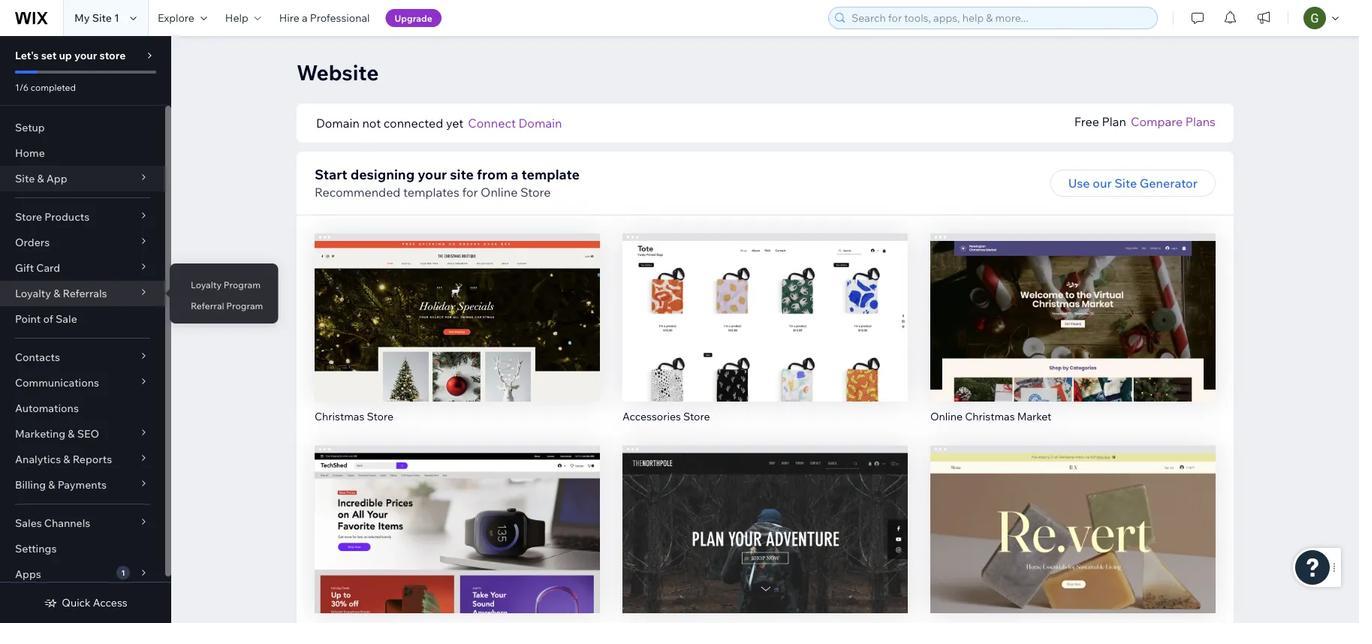Task type: locate. For each thing, give the bounding box(es) containing it.
a right from
[[511, 166, 519, 183]]

loyalty up the referral
[[191, 279, 222, 290]]

sales
[[15, 517, 42, 530]]

generator
[[1140, 176, 1198, 191]]

marketing
[[15, 427, 65, 441]]

online
[[481, 185, 518, 200], [931, 410, 963, 423]]

use
[[1069, 176, 1090, 191]]

1 horizontal spatial a
[[511, 166, 519, 183]]

1 horizontal spatial loyalty
[[191, 279, 222, 290]]

app
[[46, 172, 67, 185]]

billing & payments
[[15, 478, 107, 492]]

program down loyalty program
[[226, 300, 263, 311]]

& for loyalty
[[53, 287, 60, 300]]

1 horizontal spatial domain
[[519, 116, 562, 131]]

domain right connect
[[519, 116, 562, 131]]

help
[[225, 11, 248, 24]]

my site 1
[[74, 11, 119, 24]]

hire a professional
[[279, 11, 370, 24]]

view
[[443, 330, 471, 345], [1059, 330, 1087, 345], [443, 542, 471, 557], [751, 542, 779, 557], [1059, 542, 1087, 557]]

1 horizontal spatial your
[[418, 166, 447, 183]]

site inside use our site generator 'button'
[[1115, 176, 1137, 191]]

1 horizontal spatial 1
[[121, 568, 125, 578]]

site
[[92, 11, 112, 24], [15, 172, 35, 185], [1115, 176, 1137, 191]]

0 vertical spatial 1
[[114, 11, 119, 24]]

your inside sidebar "element"
[[74, 49, 97, 62]]

products
[[44, 210, 90, 223]]

program
[[224, 279, 261, 290], [226, 300, 263, 311]]

referrals
[[63, 287, 107, 300]]

0 horizontal spatial 1
[[114, 11, 119, 24]]

&
[[37, 172, 44, 185], [53, 287, 60, 300], [68, 427, 75, 441], [63, 453, 70, 466], [48, 478, 55, 492]]

completed
[[31, 81, 76, 93]]

accessories store
[[623, 410, 710, 423]]

program up referral program
[[224, 279, 261, 290]]

& left reports
[[63, 453, 70, 466]]

your inside the start designing your site from a template recommended templates for online store
[[418, 166, 447, 183]]

loyalty down gift card
[[15, 287, 51, 300]]

1
[[114, 11, 119, 24], [121, 568, 125, 578]]

professional
[[310, 11, 370, 24]]

0 horizontal spatial site
[[15, 172, 35, 185]]

store inside popup button
[[15, 210, 42, 223]]

free plan compare plans
[[1075, 114, 1216, 129]]

program inside 'link'
[[226, 300, 263, 311]]

site inside site & app dropdown button
[[15, 172, 35, 185]]

view button
[[425, 324, 489, 351], [1041, 324, 1105, 351], [425, 536, 489, 563], [733, 536, 797, 563], [1041, 536, 1105, 563]]

start designing your site from a template recommended templates for online store
[[315, 166, 580, 200]]

loyalty inside "dropdown button"
[[15, 287, 51, 300]]

0 horizontal spatial online
[[481, 185, 518, 200]]

site right my
[[92, 11, 112, 24]]

& left "seo"
[[68, 427, 75, 441]]

upgrade button
[[386, 9, 441, 27]]

your right up
[[74, 49, 97, 62]]

a right hire
[[302, 11, 308, 24]]

1 right my
[[114, 11, 119, 24]]

accessories
[[623, 410, 681, 423]]

communications button
[[0, 370, 165, 396]]

1 inside sidebar "element"
[[121, 568, 125, 578]]

0 vertical spatial your
[[74, 49, 97, 62]]

sidebar element
[[0, 36, 171, 623]]

& right billing
[[48, 478, 55, 492]]

templates
[[403, 185, 460, 200]]

1 vertical spatial program
[[226, 300, 263, 311]]

& for analytics
[[63, 453, 70, 466]]

analytics
[[15, 453, 61, 466]]

& for site
[[37, 172, 44, 185]]

sales channels
[[15, 517, 90, 530]]

site & app button
[[0, 166, 165, 192]]

Search for tools, apps, help & more... field
[[847, 8, 1153, 29]]

apps
[[15, 568, 41, 581]]

online christmas market
[[931, 410, 1052, 423]]

1 vertical spatial a
[[511, 166, 519, 183]]

up
[[59, 49, 72, 62]]

2 horizontal spatial site
[[1115, 176, 1137, 191]]

& inside "dropdown button"
[[53, 287, 60, 300]]

not
[[362, 116, 381, 131]]

your up templates
[[418, 166, 447, 183]]

store inside the start designing your site from a template recommended templates for online store
[[520, 185, 551, 200]]

1 vertical spatial 1
[[121, 568, 125, 578]]

& inside 'dropdown button'
[[68, 427, 75, 441]]

gift card
[[15, 261, 60, 275]]

christmas
[[315, 410, 365, 423], [965, 410, 1015, 423]]

analytics & reports button
[[0, 447, 165, 472]]

0 vertical spatial program
[[224, 279, 261, 290]]

sales channels button
[[0, 511, 165, 536]]

connect
[[468, 116, 516, 131]]

quick
[[62, 596, 91, 610]]

use our site generator
[[1069, 176, 1198, 191]]

site right "our"
[[1115, 176, 1137, 191]]

connect domain button
[[468, 114, 562, 132]]

1 vertical spatial online
[[931, 410, 963, 423]]

domain not connected yet connect domain
[[316, 116, 562, 131]]

orders button
[[0, 230, 165, 255]]

1 horizontal spatial christmas
[[965, 410, 1015, 423]]

our
[[1093, 176, 1112, 191]]

use our site generator button
[[1051, 170, 1216, 197]]

explore
[[158, 11, 194, 24]]

0 horizontal spatial loyalty
[[15, 287, 51, 300]]

1 up the access
[[121, 568, 125, 578]]

home
[[15, 146, 45, 160]]

0 horizontal spatial a
[[302, 11, 308, 24]]

1 horizontal spatial online
[[931, 410, 963, 423]]

store
[[99, 49, 126, 62]]

a inside the start designing your site from a template recommended templates for online store
[[511, 166, 519, 183]]

0 horizontal spatial christmas
[[315, 410, 365, 423]]

domain left not
[[316, 116, 360, 131]]

1 vertical spatial your
[[418, 166, 447, 183]]

site down home
[[15, 172, 35, 185]]

edit button
[[426, 292, 489, 319], [734, 292, 797, 319], [1042, 292, 1105, 319], [426, 504, 489, 531], [734, 504, 797, 531], [1042, 504, 1105, 531]]

0 horizontal spatial domain
[[316, 116, 360, 131]]

free
[[1075, 114, 1100, 129]]

let's set up your store
[[15, 49, 126, 62]]

analytics & reports
[[15, 453, 112, 466]]

hire a professional link
[[270, 0, 379, 36]]

setup link
[[0, 115, 165, 140]]

0 horizontal spatial your
[[74, 49, 97, 62]]

& left app
[[37, 172, 44, 185]]

store products
[[15, 210, 90, 223]]

referral program link
[[170, 293, 278, 318]]

& down card
[[53, 287, 60, 300]]

gift card button
[[0, 255, 165, 281]]

0 vertical spatial online
[[481, 185, 518, 200]]

& inside dropdown button
[[48, 478, 55, 492]]

settings link
[[0, 536, 165, 562]]

edit
[[446, 298, 469, 313], [754, 298, 777, 313], [1062, 298, 1085, 313], [446, 510, 469, 525], [754, 510, 777, 525], [1062, 510, 1085, 525]]

domain
[[316, 116, 360, 131], [519, 116, 562, 131]]

your
[[74, 49, 97, 62], [418, 166, 447, 183]]



Task type: describe. For each thing, give the bounding box(es) containing it.
marketing & seo button
[[0, 421, 165, 447]]

of
[[43, 312, 53, 326]]

billing & payments button
[[0, 472, 165, 498]]

program for loyalty program
[[224, 279, 261, 290]]

0 vertical spatial a
[[302, 11, 308, 24]]

access
[[93, 596, 127, 610]]

contacts
[[15, 351, 60, 364]]

referral program
[[191, 300, 263, 311]]

let's
[[15, 49, 39, 62]]

1 domain from the left
[[316, 116, 360, 131]]

quick access
[[62, 596, 127, 610]]

program for referral program
[[226, 300, 263, 311]]

reports
[[73, 453, 112, 466]]

2 domain from the left
[[519, 116, 562, 131]]

communications
[[15, 376, 99, 389]]

point of sale link
[[0, 306, 165, 332]]

seo
[[77, 427, 99, 441]]

quick access button
[[44, 596, 127, 610]]

referral
[[191, 300, 224, 311]]

site & app
[[15, 172, 67, 185]]

designing
[[351, 166, 415, 183]]

market
[[1018, 410, 1052, 423]]

hire
[[279, 11, 300, 24]]

loyalty & referrals
[[15, 287, 107, 300]]

start
[[315, 166, 347, 183]]

1 horizontal spatial site
[[92, 11, 112, 24]]

for
[[462, 185, 478, 200]]

automations
[[15, 402, 79, 415]]

help button
[[216, 0, 270, 36]]

online inside the start designing your site from a template recommended templates for online store
[[481, 185, 518, 200]]

sale
[[56, 312, 77, 326]]

site
[[450, 166, 474, 183]]

& for marketing
[[68, 427, 75, 441]]

orders
[[15, 236, 50, 249]]

yet
[[446, 116, 464, 131]]

set
[[41, 49, 57, 62]]

contacts button
[[0, 345, 165, 370]]

compare
[[1131, 114, 1183, 129]]

gift
[[15, 261, 34, 275]]

compare plans button
[[1131, 113, 1216, 131]]

website
[[297, 59, 379, 85]]

channels
[[44, 517, 90, 530]]

loyalty & referrals button
[[0, 281, 165, 306]]

setup
[[15, 121, 45, 134]]

billing
[[15, 478, 46, 492]]

plan
[[1102, 114, 1127, 129]]

home link
[[0, 140, 165, 166]]

from
[[477, 166, 508, 183]]

automations link
[[0, 396, 165, 421]]

loyalty for loyalty program
[[191, 279, 222, 290]]

point of sale
[[15, 312, 77, 326]]

point
[[15, 312, 41, 326]]

christmas store
[[315, 410, 394, 423]]

1/6 completed
[[15, 81, 76, 93]]

loyalty for loyalty & referrals
[[15, 287, 51, 300]]

recommended
[[315, 185, 401, 200]]

card
[[36, 261, 60, 275]]

my
[[74, 11, 90, 24]]

upgrade
[[395, 12, 432, 24]]

loyalty program
[[191, 279, 261, 290]]

1/6
[[15, 81, 29, 93]]

plans
[[1186, 114, 1216, 129]]

loyalty program link
[[170, 272, 278, 297]]

1 christmas from the left
[[315, 410, 365, 423]]

& for billing
[[48, 478, 55, 492]]

store products button
[[0, 204, 165, 230]]

connected
[[384, 116, 443, 131]]

2 christmas from the left
[[965, 410, 1015, 423]]

payments
[[58, 478, 107, 492]]

marketing & seo
[[15, 427, 99, 441]]



Task type: vqa. For each thing, say whether or not it's contained in the screenshot.
All Sites
no



